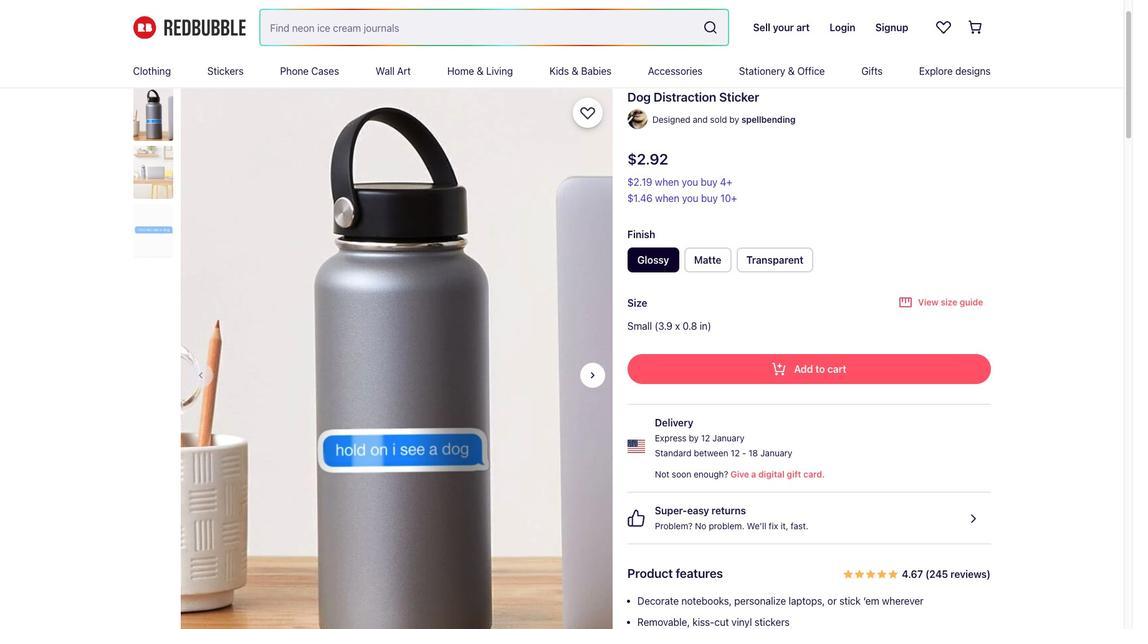 Task type: describe. For each thing, give the bounding box(es) containing it.
& for office
[[788, 65, 795, 77]]

18
[[749, 448, 758, 458]]

stickers
[[207, 65, 244, 77]]

soon
[[672, 469, 692, 479]]

0 vertical spatial 12
[[701, 433, 710, 443]]

Search term search field
[[260, 10, 699, 45]]

returns
[[712, 505, 746, 516]]

for
[[560, 49, 573, 60]]

designed and sold by spellbending
[[653, 114, 796, 125]]

clothing
[[133, 65, 171, 77]]

explore designs link
[[919, 55, 991, 87]]

spellbending
[[742, 114, 796, 125]]

vinyl
[[732, 617, 752, 628]]

love
[[607, 49, 627, 60]]

0 vertical spatial by
[[730, 114, 739, 125]]

& for babies
[[572, 65, 579, 77]]

babies
[[581, 65, 612, 77]]

wall art
[[376, 65, 411, 77]]

explore designs
[[919, 65, 991, 77]]

delivery
[[655, 417, 694, 428]]

super-
[[655, 505, 687, 516]]

$2.19 when you buy 4+ $1.46 when you buy 10+
[[628, 176, 737, 204]]

4.67 (245 reviews) link
[[844, 564, 991, 583]]

artist-
[[497, 49, 528, 60]]

super-easy returns problem? no problem. we'll fix it, fast.
[[655, 505, 809, 531]]

kids & babies
[[550, 65, 612, 77]]

small (3.9 x 0.8 in)
[[628, 320, 711, 332]]

$1.46
[[628, 193, 653, 204]]

or
[[828, 595, 837, 607]]

artist-made, for you to love
[[497, 49, 627, 60]]

enough?
[[694, 469, 729, 479]]

artist-made, for you to love link
[[497, 49, 627, 60]]

home & living link
[[447, 55, 513, 87]]

$2.92
[[628, 150, 668, 168]]

decorate notebooks, personalize laptops, or stick 'em wherever
[[638, 595, 924, 607]]

4.67 (245 reviews)
[[902, 569, 991, 580]]

(245
[[926, 569, 948, 580]]

not
[[655, 469, 670, 479]]

designs
[[956, 65, 991, 77]]

1 buy from the top
[[701, 176, 718, 188]]

stickers
[[755, 617, 790, 628]]

1 horizontal spatial 12
[[731, 448, 740, 458]]

and
[[693, 114, 708, 125]]

designed
[[653, 114, 691, 125]]

gifts link
[[862, 55, 883, 87]]

wall
[[376, 65, 395, 77]]

removable,
[[638, 617, 690, 628]]

features
[[676, 566, 723, 580]]

kids & babies link
[[550, 55, 612, 87]]

card.
[[804, 469, 825, 479]]

finish option group
[[628, 248, 991, 277]]

spellbending link
[[742, 112, 796, 127]]

small
[[628, 320, 652, 332]]

home
[[447, 65, 474, 77]]

we'll
[[747, 521, 767, 531]]

removable, kiss-cut vinyl stickers
[[638, 617, 790, 628]]

stationery
[[739, 65, 786, 77]]

none radio inside the finish option group
[[684, 248, 732, 272]]

easy
[[687, 505, 709, 516]]

it,
[[781, 521, 789, 531]]

made,
[[528, 49, 558, 60]]

home & living
[[447, 65, 513, 77]]

0 horizontal spatial january
[[713, 433, 745, 443]]

menu bar containing clothing
[[133, 55, 991, 87]]

2 buy from the top
[[701, 193, 718, 204]]

phone cases
[[280, 65, 339, 77]]

art
[[397, 65, 411, 77]]

no
[[695, 521, 707, 531]]

between
[[694, 448, 729, 458]]

digital
[[759, 469, 785, 479]]

4.67
[[902, 569, 923, 580]]



Task type: vqa. For each thing, say whether or not it's contained in the screenshot.
"Mouse Pads & Desk Mats" image at the bottom
no



Task type: locate. For each thing, give the bounding box(es) containing it.
flag of us image
[[628, 437, 645, 455]]

stick
[[840, 595, 861, 607]]

january up give a digital gift card. link
[[761, 448, 793, 458]]

when right $2.19
[[655, 176, 679, 188]]

1 horizontal spatial &
[[572, 65, 579, 77]]

0 horizontal spatial 12
[[701, 433, 710, 443]]

kids
[[550, 65, 569, 77]]

0 vertical spatial january
[[713, 433, 745, 443]]

& left living
[[477, 65, 484, 77]]

cut
[[715, 617, 729, 628]]

decorate
[[638, 595, 679, 607]]

you left to
[[576, 49, 593, 60]]

delivery express by 12 january standard between 12 - 18 january
[[655, 417, 793, 458]]

& right kids
[[572, 65, 579, 77]]

& for living
[[477, 65, 484, 77]]

None radio
[[684, 248, 732, 272]]

reviews)
[[951, 569, 991, 580]]

redbubble logo image
[[133, 16, 245, 39]]

10+
[[721, 193, 737, 204]]

gift
[[787, 469, 801, 479]]

fast.
[[791, 521, 809, 531]]

$2.19
[[628, 176, 652, 188]]

laptops,
[[789, 595, 825, 607]]

0 horizontal spatial by
[[689, 433, 699, 443]]

you left 4+
[[682, 176, 698, 188]]

sticker
[[719, 90, 759, 104]]

wall art link
[[376, 55, 411, 87]]

accessories
[[648, 65, 703, 77]]

you left 10+
[[682, 193, 699, 204]]

clothing link
[[133, 55, 171, 87]]

1 vertical spatial buy
[[701, 193, 718, 204]]

1 horizontal spatial january
[[761, 448, 793, 458]]

explore
[[919, 65, 953, 77]]

to
[[595, 49, 605, 60]]

express
[[655, 433, 687, 443]]

not soon enough? give a digital gift card.
[[655, 469, 825, 479]]

sold
[[710, 114, 727, 125]]

0 vertical spatial when
[[655, 176, 679, 188]]

1 vertical spatial you
[[682, 176, 698, 188]]

None field
[[260, 10, 728, 45]]

give
[[731, 469, 749, 479]]

& left office
[[788, 65, 795, 77]]

office
[[798, 65, 825, 77]]

phone
[[280, 65, 309, 77]]

buy left 10+
[[701, 193, 718, 204]]

gifts
[[862, 65, 883, 77]]

by right sold
[[730, 114, 739, 125]]

product features
[[628, 566, 723, 580]]

wherever
[[882, 595, 924, 607]]

'em
[[864, 595, 880, 607]]

by
[[730, 114, 739, 125], [689, 433, 699, 443]]

problem.
[[709, 521, 745, 531]]

1 vertical spatial when
[[655, 193, 680, 204]]

by inside delivery express by 12 january standard between 12 - 18 january
[[689, 433, 699, 443]]

a
[[752, 469, 756, 479]]

when right $1.46
[[655, 193, 680, 204]]

1 vertical spatial by
[[689, 433, 699, 443]]

notebooks,
[[682, 595, 732, 607]]

dog
[[628, 90, 651, 104]]

january
[[713, 433, 745, 443], [761, 448, 793, 458]]

1 & from the left
[[477, 65, 484, 77]]

0.8
[[683, 320, 697, 332]]

2 vertical spatial you
[[682, 193, 699, 204]]

stationery & office link
[[739, 55, 825, 87]]

phone cases link
[[280, 55, 339, 87]]

3 & from the left
[[788, 65, 795, 77]]

x
[[675, 320, 680, 332]]

&
[[477, 65, 484, 77], [572, 65, 579, 77], [788, 65, 795, 77]]

12 left -
[[731, 448, 740, 458]]

finish
[[628, 229, 656, 240]]

fix
[[769, 521, 779, 531]]

in)
[[700, 320, 711, 332]]

buy left 4+
[[701, 176, 718, 188]]

product
[[628, 566, 673, 580]]

1 vertical spatial 12
[[731, 448, 740, 458]]

give a digital gift card. link
[[729, 467, 825, 482]]

2 horizontal spatial &
[[788, 65, 795, 77]]

0 vertical spatial buy
[[701, 176, 718, 188]]

stickers link
[[207, 55, 244, 87]]

dog distraction sticker
[[628, 90, 759, 104]]

cases
[[311, 65, 339, 77]]

standard
[[655, 448, 692, 458]]

distraction
[[654, 90, 717, 104]]

personalize
[[735, 595, 786, 607]]

None radio
[[628, 248, 679, 272], [737, 248, 814, 272], [628, 248, 679, 272], [737, 248, 814, 272]]

size
[[628, 297, 647, 308]]

accessories link
[[648, 55, 703, 87]]

1 horizontal spatial by
[[730, 114, 739, 125]]

2 & from the left
[[572, 65, 579, 77]]

menu bar
[[133, 55, 991, 87]]

(3.9
[[655, 320, 673, 332]]

1 vertical spatial january
[[761, 448, 793, 458]]

0 vertical spatial you
[[576, 49, 593, 60]]

kiss-
[[693, 617, 715, 628]]

you
[[576, 49, 593, 60], [682, 176, 698, 188], [682, 193, 699, 204]]

problem?
[[655, 521, 693, 531]]

living
[[486, 65, 513, 77]]

by up between on the right of page
[[689, 433, 699, 443]]

12 up between on the right of page
[[701, 433, 710, 443]]

-
[[742, 448, 746, 458]]

0 horizontal spatial &
[[477, 65, 484, 77]]

january up -
[[713, 433, 745, 443]]

buy
[[701, 176, 718, 188], [701, 193, 718, 204]]



